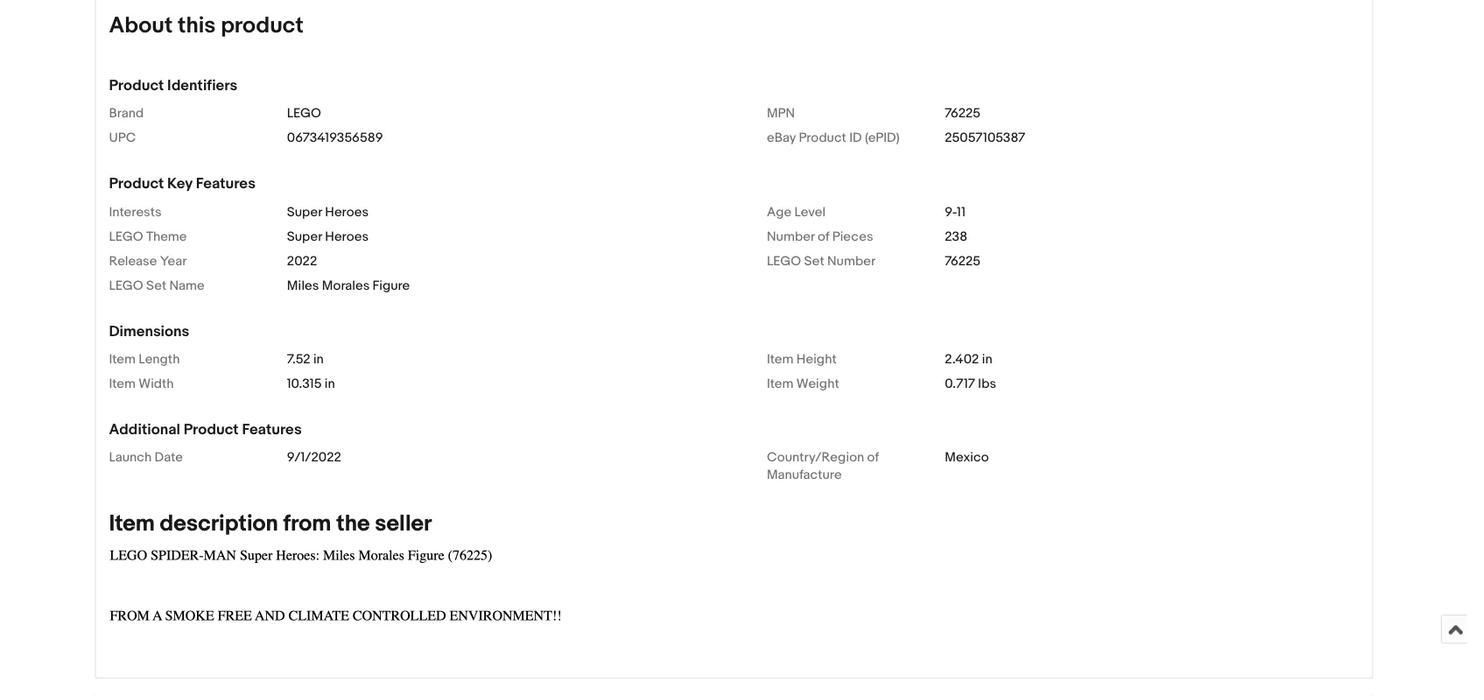 Task type: describe. For each thing, give the bounding box(es) containing it.
item description from the seller
[[109, 511, 432, 538]]

this
[[178, 13, 216, 40]]

super for interests
[[287, 204, 322, 220]]

length
[[139, 352, 180, 367]]

item length
[[109, 352, 180, 367]]

country/region
[[767, 450, 865, 466]]

lego for lego
[[287, 106, 321, 122]]

of for country/region
[[867, 450, 879, 466]]

item weight
[[767, 376, 840, 392]]

set for number
[[804, 253, 825, 269]]

pieces
[[833, 229, 874, 245]]

figure
[[373, 278, 410, 294]]

miles
[[287, 278, 319, 294]]

year
[[160, 253, 187, 269]]

lego theme
[[109, 229, 187, 245]]

9/1/2022
[[287, 450, 342, 466]]

0.717 lbs
[[945, 376, 997, 392]]

76225 for lego set number
[[945, 253, 981, 269]]

age level
[[767, 204, 826, 220]]

item for item length
[[109, 352, 136, 367]]

1 vertical spatial number
[[828, 253, 876, 269]]

super heroes for lego theme
[[287, 229, 369, 245]]

miles morales figure
[[287, 278, 410, 294]]

heroes for lego theme
[[325, 229, 369, 245]]

super heroes for interests
[[287, 204, 369, 220]]

dimensions
[[109, 323, 189, 341]]

7.52
[[287, 352, 311, 367]]

release year
[[109, 253, 187, 269]]

0 horizontal spatial number
[[767, 229, 815, 245]]

0.717
[[945, 376, 975, 392]]

interests
[[109, 204, 162, 220]]

in for 10.315 in
[[325, 376, 335, 392]]

lego for lego theme
[[109, 229, 143, 245]]

country/region of manufacture
[[767, 450, 879, 483]]

age
[[767, 204, 792, 220]]

additional
[[109, 421, 180, 439]]

in for 7.52 in
[[313, 352, 324, 367]]

launch date
[[109, 450, 183, 466]]

2022
[[287, 253, 317, 269]]

0673419356589
[[287, 131, 383, 146]]

lego for lego set number
[[767, 253, 801, 269]]

product key features
[[109, 175, 256, 194]]

upc
[[109, 131, 136, 146]]

item height
[[767, 352, 837, 367]]

lbs
[[978, 376, 997, 392]]

from
[[283, 511, 331, 538]]

item for item height
[[767, 352, 794, 367]]

release
[[109, 253, 157, 269]]

lego set number
[[767, 253, 876, 269]]

width
[[139, 376, 174, 392]]

name
[[169, 278, 205, 294]]

item width
[[109, 376, 174, 392]]

heroes for interests
[[325, 204, 369, 220]]



Task type: locate. For each thing, give the bounding box(es) containing it.
1 super from the top
[[287, 204, 322, 220]]

of for number
[[818, 229, 830, 245]]

morales
[[322, 278, 370, 294]]

0 vertical spatial features
[[196, 175, 256, 194]]

product identifiers
[[109, 77, 238, 95]]

item for item weight
[[767, 376, 794, 392]]

0 horizontal spatial in
[[313, 352, 324, 367]]

super heroes
[[287, 204, 369, 220], [287, 229, 369, 245]]

of inside country/region of manufacture
[[867, 450, 879, 466]]

item
[[109, 352, 136, 367], [767, 352, 794, 367], [109, 376, 136, 392], [767, 376, 794, 392], [109, 511, 155, 538]]

seller
[[375, 511, 432, 538]]

1 horizontal spatial set
[[804, 253, 825, 269]]

in for 2.402 in
[[982, 352, 993, 367]]

item for item width
[[109, 376, 136, 392]]

manufacture
[[767, 467, 842, 483]]

id
[[850, 131, 862, 146]]

76225 for mpn
[[945, 106, 981, 122]]

7.52 in
[[287, 352, 324, 367]]

10.315 in
[[287, 376, 335, 392]]

key
[[167, 175, 193, 194]]

super
[[287, 204, 322, 220], [287, 229, 322, 245]]

76225 up 25057105387
[[945, 106, 981, 122]]

features up 9/1/2022
[[242, 421, 302, 439]]

in
[[313, 352, 324, 367], [982, 352, 993, 367], [325, 376, 335, 392]]

ebay
[[767, 131, 796, 146]]

of up lego set number
[[818, 229, 830, 245]]

features for additional product features
[[242, 421, 302, 439]]

238
[[945, 229, 968, 245]]

set for name
[[146, 278, 166, 294]]

theme
[[146, 229, 187, 245]]

lego up release
[[109, 229, 143, 245]]

brand
[[109, 106, 144, 122]]

2.402 in
[[945, 352, 993, 367]]

1 super heroes from the top
[[287, 204, 369, 220]]

1 heroes from the top
[[325, 204, 369, 220]]

set
[[804, 253, 825, 269], [146, 278, 166, 294]]

height
[[797, 352, 837, 367]]

1 vertical spatial features
[[242, 421, 302, 439]]

in right 7.52
[[313, 352, 324, 367]]

1 vertical spatial heroes
[[325, 229, 369, 245]]

0 vertical spatial set
[[804, 253, 825, 269]]

item down item height
[[767, 376, 794, 392]]

0 horizontal spatial of
[[818, 229, 830, 245]]

1 vertical spatial of
[[867, 450, 879, 466]]

level
[[795, 204, 826, 220]]

product up brand
[[109, 77, 164, 95]]

1 vertical spatial 76225
[[945, 253, 981, 269]]

0 vertical spatial heroes
[[325, 204, 369, 220]]

2 super heroes from the top
[[287, 229, 369, 245]]

number down 'pieces'
[[828, 253, 876, 269]]

date
[[155, 450, 183, 466]]

features right key
[[196, 175, 256, 194]]

product up "interests"
[[109, 175, 164, 194]]

lego down release
[[109, 278, 143, 294]]

1 horizontal spatial of
[[867, 450, 879, 466]]

item down launch in the bottom of the page
[[109, 511, 155, 538]]

lego
[[287, 106, 321, 122], [109, 229, 143, 245], [767, 253, 801, 269], [109, 278, 143, 294]]

ebay product id (epid)
[[767, 131, 900, 146]]

in up lbs
[[982, 352, 993, 367]]

2.402
[[945, 352, 979, 367]]

2 super from the top
[[287, 229, 322, 245]]

product left id
[[799, 131, 847, 146]]

the
[[336, 511, 370, 538]]

about
[[109, 13, 173, 40]]

number of pieces
[[767, 229, 874, 245]]

additional product features
[[109, 421, 302, 439]]

1 vertical spatial set
[[146, 278, 166, 294]]

0 vertical spatial super
[[287, 204, 322, 220]]

lego for lego set name
[[109, 278, 143, 294]]

1 vertical spatial super
[[287, 229, 322, 245]]

number
[[767, 229, 815, 245], [828, 253, 876, 269]]

0 vertical spatial super heroes
[[287, 204, 369, 220]]

lego up the 0673419356589
[[287, 106, 321, 122]]

about this product
[[109, 13, 304, 40]]

item up item width
[[109, 352, 136, 367]]

25057105387
[[945, 131, 1026, 146]]

2 76225 from the top
[[945, 253, 981, 269]]

10.315
[[287, 376, 322, 392]]

in right 10.315
[[325, 376, 335, 392]]

mexico
[[945, 450, 989, 466]]

9-
[[945, 204, 957, 220]]

76225 down 238
[[945, 253, 981, 269]]

mpn
[[767, 106, 795, 122]]

launch
[[109, 450, 152, 466]]

of
[[818, 229, 830, 245], [867, 450, 879, 466]]

1 horizontal spatial in
[[325, 376, 335, 392]]

identifiers
[[167, 77, 238, 95]]

0 vertical spatial 76225
[[945, 106, 981, 122]]

product right additional
[[184, 421, 239, 439]]

2 horizontal spatial in
[[982, 352, 993, 367]]

set down "release year"
[[146, 278, 166, 294]]

1 76225 from the top
[[945, 106, 981, 122]]

features for product key features
[[196, 175, 256, 194]]

set down number of pieces
[[804, 253, 825, 269]]

description
[[160, 511, 278, 538]]

0 vertical spatial number
[[767, 229, 815, 245]]

11
[[957, 204, 966, 220]]

product
[[109, 77, 164, 95], [799, 131, 847, 146], [109, 175, 164, 194], [184, 421, 239, 439]]

features
[[196, 175, 256, 194], [242, 421, 302, 439]]

lego set name
[[109, 278, 205, 294]]

2 heroes from the top
[[325, 229, 369, 245]]

(epid)
[[865, 131, 900, 146]]

9-11
[[945, 204, 966, 220]]

1 vertical spatial super heroes
[[287, 229, 369, 245]]

weight
[[797, 376, 840, 392]]

item down item length
[[109, 376, 136, 392]]

of right country/region
[[867, 450, 879, 466]]

super for lego theme
[[287, 229, 322, 245]]

0 horizontal spatial set
[[146, 278, 166, 294]]

1 horizontal spatial number
[[828, 253, 876, 269]]

item up item weight
[[767, 352, 794, 367]]

number down age level
[[767, 229, 815, 245]]

heroes
[[325, 204, 369, 220], [325, 229, 369, 245]]

product
[[221, 13, 304, 40]]

lego down number of pieces
[[767, 253, 801, 269]]

item for item description from the seller
[[109, 511, 155, 538]]

76225
[[945, 106, 981, 122], [945, 253, 981, 269]]

0 vertical spatial of
[[818, 229, 830, 245]]



Task type: vqa. For each thing, say whether or not it's contained in the screenshot.
the right BOX
no



